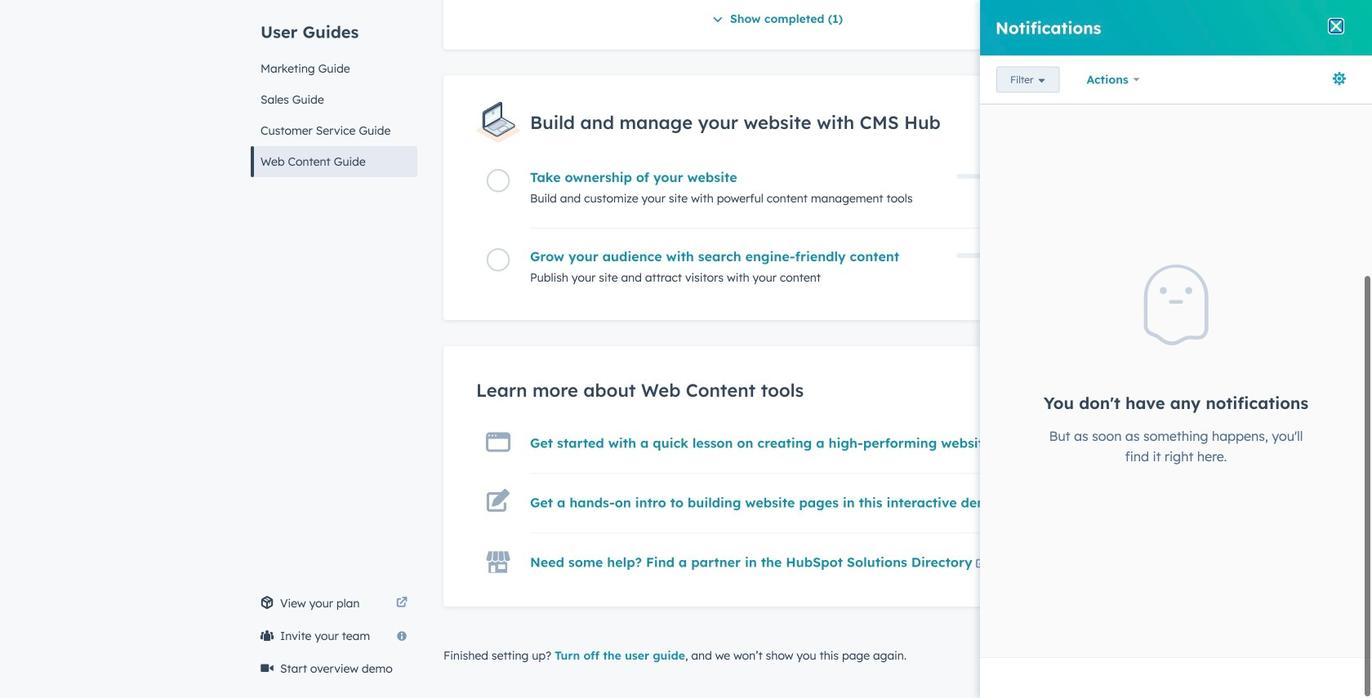 Task type: vqa. For each thing, say whether or not it's contained in the screenshot.
USER GUIDES element
yes



Task type: locate. For each thing, give the bounding box(es) containing it.
link opens in a new window image
[[975, 555, 987, 574], [975, 559, 987, 570], [396, 594, 408, 613], [396, 598, 408, 609]]



Task type: describe. For each thing, give the bounding box(es) containing it.
user guides element
[[251, 0, 417, 177]]



